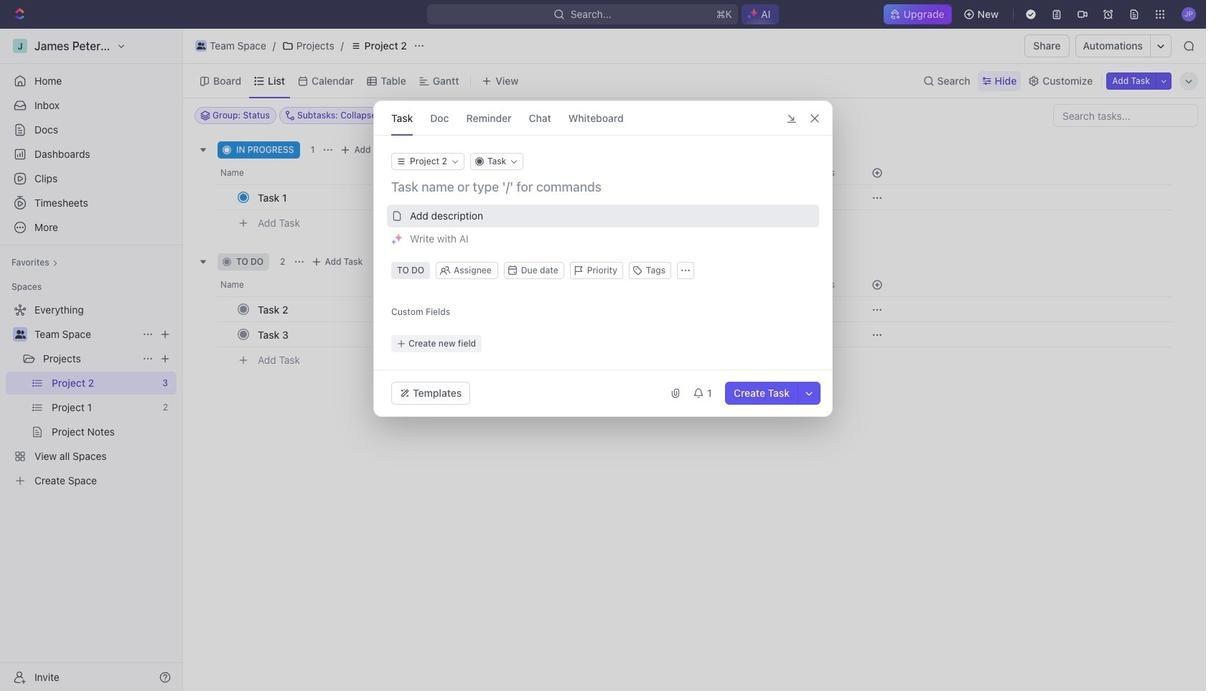 Task type: vqa. For each thing, say whether or not it's contained in the screenshot.
with
no



Task type: locate. For each thing, give the bounding box(es) containing it.
tree
[[6, 299, 177, 493]]

Task name or type '/' for commands text field
[[391, 179, 818, 196]]

0 horizontal spatial user group image
[[15, 330, 25, 339]]

1 horizontal spatial user group image
[[197, 42, 206, 50]]

Search tasks... text field
[[1054, 105, 1198, 126]]

dialog
[[373, 101, 833, 417]]

user group image
[[197, 42, 206, 50], [15, 330, 25, 339]]

0 vertical spatial user group image
[[197, 42, 206, 50]]

1 vertical spatial user group image
[[15, 330, 25, 339]]



Task type: describe. For each thing, give the bounding box(es) containing it.
tree inside sidebar navigation
[[6, 299, 177, 493]]

user group image inside tree
[[15, 330, 25, 339]]

sidebar navigation
[[0, 29, 183, 692]]



